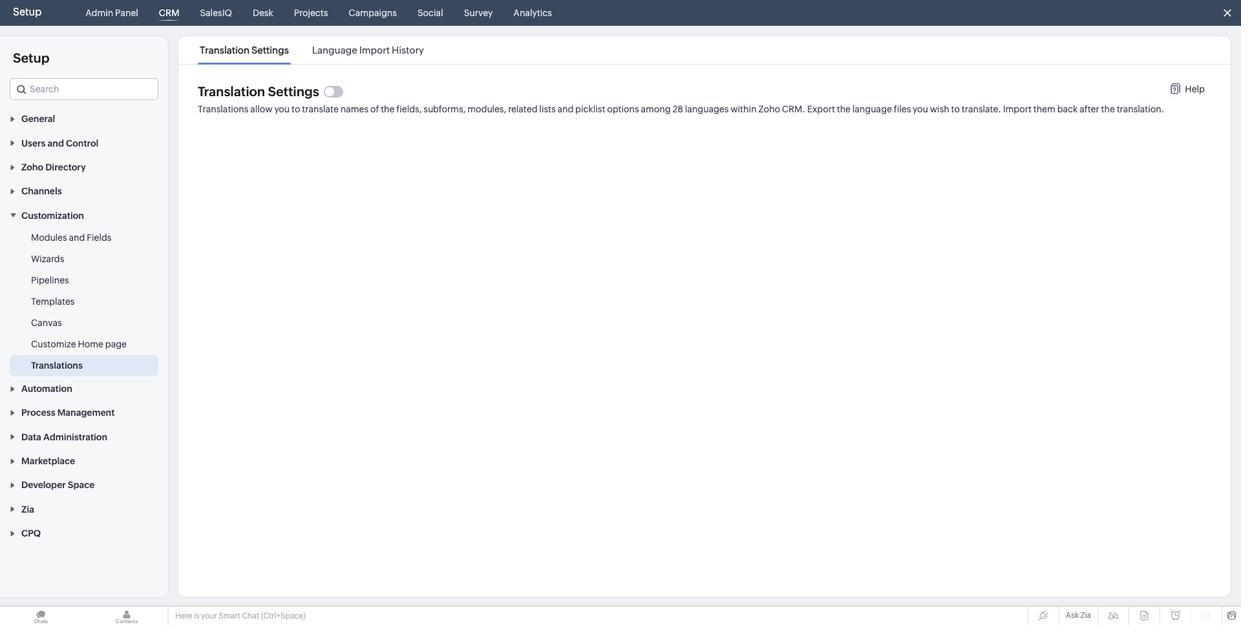 Task type: describe. For each thing, give the bounding box(es) containing it.
ask zia
[[1066, 612, 1091, 621]]

ask
[[1066, 612, 1079, 621]]

crm link
[[154, 0, 185, 26]]

admin panel
[[86, 8, 138, 18]]

salesiq link
[[195, 0, 237, 26]]

your
[[201, 612, 217, 621]]

social
[[418, 8, 443, 18]]

here
[[175, 612, 192, 621]]

analytics
[[514, 8, 552, 18]]

admin
[[86, 8, 113, 18]]

chat
[[242, 612, 259, 621]]

social link
[[412, 0, 448, 26]]

analytics link
[[508, 0, 557, 26]]

projects link
[[289, 0, 333, 26]]

projects
[[294, 8, 328, 18]]

panel
[[115, 8, 138, 18]]

survey link
[[459, 0, 498, 26]]

contacts image
[[86, 608, 167, 626]]

chats image
[[0, 608, 81, 626]]



Task type: vqa. For each thing, say whether or not it's contained in the screenshot.
Analytics link
yes



Task type: locate. For each thing, give the bounding box(es) containing it.
setup
[[13, 6, 42, 18]]

is
[[194, 612, 199, 621]]

crm
[[159, 8, 179, 18]]

campaigns
[[349, 8, 397, 18]]

zia
[[1081, 612, 1091, 621]]

salesiq
[[200, 8, 232, 18]]

smart
[[219, 612, 240, 621]]

desk link
[[248, 0, 278, 26]]

campaigns link
[[343, 0, 402, 26]]

desk
[[253, 8, 273, 18]]

admin panel link
[[80, 0, 143, 26]]

survey
[[464, 8, 493, 18]]

(ctrl+space)
[[261, 612, 306, 621]]

here is your smart chat (ctrl+space)
[[175, 612, 306, 621]]



